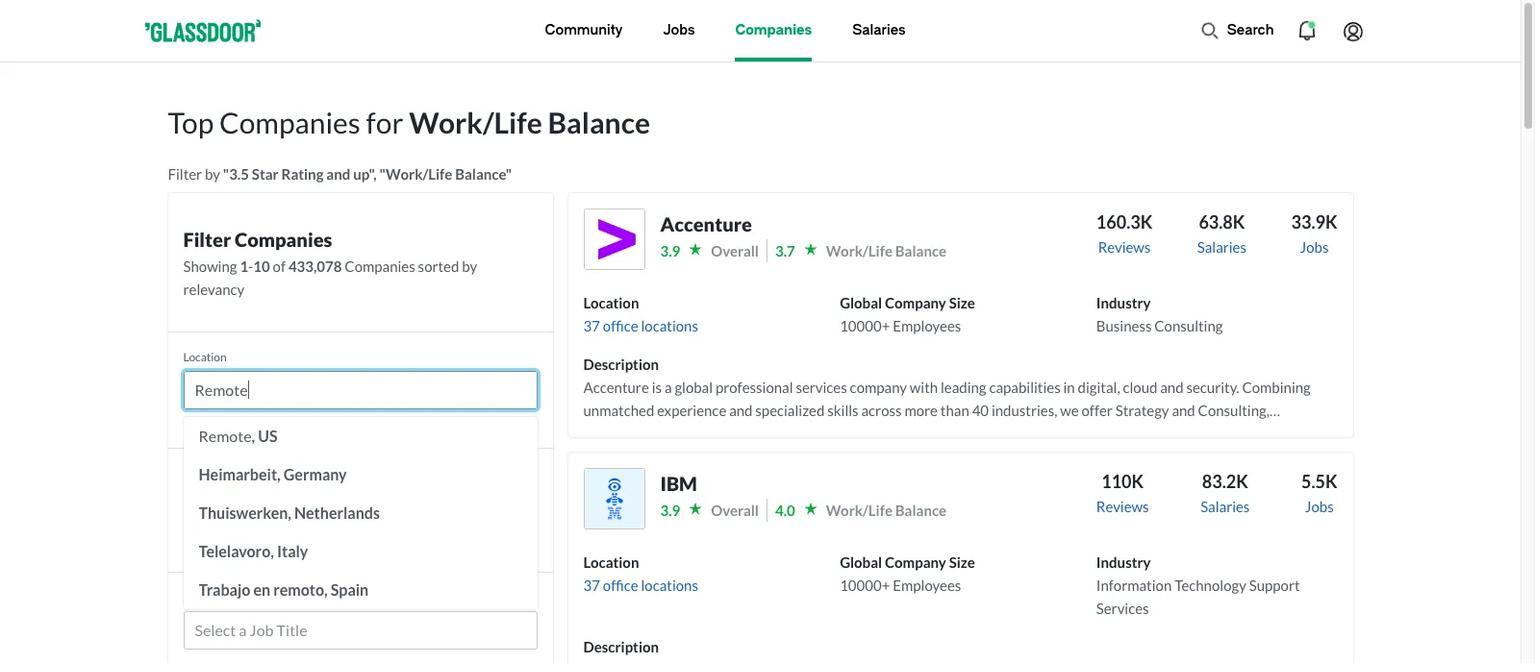 Task type: describe. For each thing, give the bounding box(es) containing it.
consulting
[[1155, 317, 1223, 335]]

33.9k jobs
[[1291, 212, 1338, 256]]

showing
[[183, 258, 237, 275]]

work/life balance for accenture
[[826, 242, 947, 260]]

job title
[[183, 591, 227, 605]]

5.5k jobs
[[1301, 471, 1338, 516]]

83.2k salaries
[[1201, 471, 1250, 516]]

global for accenture
[[840, 294, 882, 312]]

location 37 office locations for ibm
[[583, 554, 698, 594]]

jobs for ibm
[[1305, 498, 1334, 516]]

work/life for ibm
[[826, 502, 893, 519]]

37 for accenture
[[583, 317, 600, 335]]

10
[[253, 258, 270, 275]]

industry for ibm
[[1096, 554, 1151, 571]]

location 37 office locations for accenture
[[583, 294, 698, 335]]

thuiswerken,
[[199, 504, 291, 522]]

showing 1 - 10 of 433,078
[[183, 258, 342, 275]]

37 office locations link for accenture
[[583, 317, 698, 335]]

balance for ibm
[[895, 502, 947, 519]]

ibm image
[[583, 468, 645, 530]]

reviews for accenture
[[1098, 239, 1151, 256]]

63.8k salaries
[[1197, 212, 1247, 256]]

description for ibm
[[583, 639, 659, 656]]

community link
[[545, 0, 623, 62]]

work/life for accenture
[[826, 242, 893, 260]]

salaries for accenture
[[1197, 239, 1247, 256]]

trabajo
[[199, 581, 250, 599]]

company for ibm
[[885, 554, 946, 571]]

telelavoro,
[[199, 543, 274, 561]]

,
[[252, 427, 255, 445]]

trabajo en remoto, spain
[[199, 581, 369, 599]]

overall for accenture
[[711, 242, 759, 260]]

search
[[1227, 22, 1274, 38]]

-
[[248, 258, 253, 275]]

160.3k
[[1096, 212, 1153, 233]]

companies sorted by relevancy
[[183, 258, 477, 298]]

global company size 10000+ employees for ibm
[[840, 554, 975, 594]]

size for accenture
[[949, 294, 975, 312]]

filter for filter companies
[[183, 228, 231, 251]]

employees for ibm
[[893, 577, 961, 594]]

3.9 for accenture
[[660, 242, 680, 260]]

jobs link
[[663, 0, 695, 62]]

and
[[326, 165, 350, 183]]

0 vertical spatial salaries
[[853, 22, 906, 38]]

location for ibm
[[583, 554, 639, 571]]

accenture
[[660, 213, 752, 236]]

110k reviews
[[1096, 471, 1149, 516]]

37 for ibm
[[583, 577, 600, 594]]

remoto,
[[273, 581, 328, 599]]

5.5k
[[1301, 471, 1338, 493]]

none field location
[[183, 371, 537, 610]]

heimarbeit,
[[199, 466, 281, 484]]

remote , us
[[199, 427, 278, 445]]

10000+ for accenture
[[840, 317, 890, 335]]

filter companies
[[183, 228, 332, 251]]

up",
[[353, 165, 377, 183]]

37 office locations link for ibm
[[583, 577, 698, 594]]

"3.5
[[223, 165, 249, 183]]

83.2k
[[1202, 471, 1248, 493]]

for
[[366, 105, 404, 139]]

4.0
[[775, 502, 795, 519]]

"work/life
[[379, 165, 452, 183]]

star
[[252, 165, 279, 183]]

top
[[168, 105, 214, 139]]



Task type: locate. For each thing, give the bounding box(es) containing it.
work/life balance for ibm
[[826, 502, 947, 519]]

jobs for accenture
[[1300, 239, 1329, 256]]

services
[[1096, 600, 1149, 618]]

location for accenture
[[583, 294, 639, 312]]

industry for accenture
[[1096, 294, 1151, 312]]

0 vertical spatial location 37 office locations
[[583, 294, 698, 335]]

0 vertical spatial global
[[840, 294, 882, 312]]

3.9 down accenture
[[660, 242, 680, 260]]

1 global from the top
[[840, 294, 882, 312]]

telelavoro, italy
[[199, 543, 308, 561]]

2 vertical spatial jobs
[[1305, 498, 1334, 516]]

2 vertical spatial balance
[[895, 502, 947, 519]]

1 vertical spatial location
[[183, 350, 227, 365]]

work/life up balance" at the top of the page
[[409, 105, 542, 139]]

filter up the showing
[[183, 228, 231, 251]]

1 industry from the top
[[1096, 294, 1151, 312]]

3.9 down the ibm
[[660, 502, 680, 519]]

relevancy
[[183, 281, 245, 298]]

1 office from the top
[[603, 317, 638, 335]]

1 none field from the top
[[183, 371, 537, 610]]

1 vertical spatial description
[[583, 639, 659, 656]]

1 vertical spatial filter
[[183, 228, 231, 251]]

1 10000+ from the top
[[840, 317, 890, 335]]

10000+ for ibm
[[840, 577, 890, 594]]

heimarbeit, germany
[[199, 466, 347, 484]]

reviews down 160.3k
[[1098, 239, 1151, 256]]

2 overall from the top
[[711, 502, 759, 519]]

1 employees from the top
[[893, 317, 961, 335]]

global for ibm
[[840, 554, 882, 571]]

remote
[[199, 427, 252, 445]]

37 down the ibm image
[[583, 577, 600, 594]]

0 vertical spatial employees
[[893, 317, 961, 335]]

Job Title field
[[195, 619, 526, 643]]

2 company from the top
[[885, 554, 946, 571]]

0 vertical spatial locations
[[641, 317, 698, 335]]

netherlands
[[294, 504, 380, 522]]

industry
[[1096, 294, 1151, 312], [1096, 554, 1151, 571]]

germany
[[284, 466, 347, 484]]

2 3.9 from the top
[[660, 502, 680, 519]]

filter for filter by "3.5 star rating and up", "work/life balance"
[[168, 165, 202, 183]]

2 description from the top
[[583, 639, 659, 656]]

location 37 office locations
[[583, 294, 698, 335], [583, 554, 698, 594]]

job
[[183, 591, 201, 605]]

1 vertical spatial work/life balance
[[826, 502, 947, 519]]

3.9 for ibm
[[660, 502, 680, 519]]

1 location 37 office locations from the top
[[583, 294, 698, 335]]

160.3k reviews
[[1096, 212, 1153, 256]]

1 vertical spatial 3.9
[[660, 502, 680, 519]]

industry information technology support services
[[1096, 554, 1300, 618]]

1 size from the top
[[949, 294, 975, 312]]

by right sorted
[[462, 258, 477, 275]]

2 37 from the top
[[583, 577, 600, 594]]

reviews down 110k
[[1096, 498, 1149, 516]]

0 vertical spatial overall
[[711, 242, 759, 260]]

none field for job title
[[183, 612, 537, 658]]

0 horizontal spatial by
[[205, 165, 220, 183]]

1 vertical spatial industry
[[1096, 554, 1151, 571]]

employees for accenture
[[893, 317, 961, 335]]

1 locations from the top
[[641, 317, 698, 335]]

2 vertical spatial location
[[583, 554, 639, 571]]

3.9
[[660, 242, 680, 260], [660, 502, 680, 519]]

by
[[205, 165, 220, 183], [462, 258, 477, 275]]

10000+
[[840, 317, 890, 335], [840, 577, 890, 594]]

1 vertical spatial company
[[885, 554, 946, 571]]

Location field
[[195, 379, 526, 402]]

1 vertical spatial office
[[603, 577, 638, 594]]

110k
[[1102, 471, 1144, 493]]

size for ibm
[[949, 554, 975, 571]]

0 vertical spatial office
[[603, 317, 638, 335]]

2 work/life balance from the top
[[826, 502, 947, 519]]

location 37 office locations down accenture image
[[583, 294, 698, 335]]

1 vertical spatial salaries
[[1197, 239, 1247, 256]]

salaries
[[853, 22, 906, 38], [1197, 239, 1247, 256], [1201, 498, 1250, 516]]

rating
[[281, 165, 324, 183]]

none field for location
[[183, 371, 537, 610]]

locations for accenture
[[641, 317, 698, 335]]

thuiswerken, netherlands
[[199, 504, 380, 522]]

none field containing remote
[[183, 371, 537, 610]]

2 10000+ from the top
[[840, 577, 890, 594]]

location down relevancy
[[183, 350, 227, 365]]

1 37 office locations link from the top
[[583, 317, 698, 335]]

None field
[[183, 371, 537, 610], [183, 612, 537, 658]]

industry business consulting
[[1096, 294, 1223, 335]]

industry inside industry information technology support services
[[1096, 554, 1151, 571]]

jobs left 'companies' link
[[663, 22, 695, 38]]

overall for ibm
[[711, 502, 759, 519]]

locations
[[641, 317, 698, 335], [641, 577, 698, 594]]

by inside companies sorted by relevancy
[[462, 258, 477, 275]]

companies up of
[[235, 228, 332, 251]]

balance
[[548, 105, 650, 139], [895, 242, 947, 260], [895, 502, 947, 519]]

office
[[603, 317, 638, 335], [603, 577, 638, 594]]

2 industry from the top
[[1096, 554, 1151, 571]]

0 vertical spatial size
[[949, 294, 975, 312]]

balance"
[[455, 165, 512, 183]]

ibm
[[660, 472, 697, 495]]

companies link
[[735, 0, 812, 62]]

1 work/life balance from the top
[[826, 242, 947, 260]]

title
[[203, 591, 227, 605]]

work/life right 3.7 at the right
[[826, 242, 893, 260]]

en
[[253, 581, 270, 599]]

jobs inside 33.9k jobs
[[1300, 239, 1329, 256]]

work/life right 4.0
[[826, 502, 893, 519]]

jobs inside 5.5k jobs
[[1305, 498, 1334, 516]]

1 vertical spatial overall
[[711, 502, 759, 519]]

0 vertical spatial 37 office locations link
[[583, 317, 698, 335]]

2 global from the top
[[840, 554, 882, 571]]

1 vertical spatial size
[[949, 554, 975, 571]]

companies inside companies sorted by relevancy
[[345, 258, 415, 275]]

technology
[[1175, 577, 1246, 594]]

location 37 office locations down the ibm image
[[583, 554, 698, 594]]

location
[[583, 294, 639, 312], [183, 350, 227, 365], [583, 554, 639, 571]]

2 location 37 office locations from the top
[[583, 554, 698, 594]]

reviews inside 160.3k reviews
[[1098, 239, 1151, 256]]

location down the ibm image
[[583, 554, 639, 571]]

description for accenture
[[583, 356, 659, 373]]

companies left sorted
[[345, 258, 415, 275]]

companies
[[735, 22, 812, 38], [219, 105, 361, 139], [235, 228, 332, 251], [345, 258, 415, 275]]

1
[[240, 258, 248, 275]]

0 vertical spatial global company size 10000+ employees
[[840, 294, 975, 335]]

by left "3.5
[[205, 165, 220, 183]]

overall
[[711, 242, 759, 260], [711, 502, 759, 519]]

2 vertical spatial work/life
[[826, 502, 893, 519]]

0 vertical spatial by
[[205, 165, 220, 183]]

0 vertical spatial work/life
[[409, 105, 542, 139]]

0 vertical spatial 37
[[583, 317, 600, 335]]

1 37 from the top
[[583, 317, 600, 335]]

us
[[258, 427, 278, 445]]

jobs down 5.5k
[[1305, 498, 1334, 516]]

industry inside "industry business consulting"
[[1096, 294, 1151, 312]]

size
[[949, 294, 975, 312], [949, 554, 975, 571]]

office down the ibm image
[[603, 577, 638, 594]]

1 vertical spatial jobs
[[1300, 239, 1329, 256]]

salaries link
[[853, 0, 906, 62]]

33.9k
[[1291, 212, 1338, 233]]

office for accenture
[[603, 317, 638, 335]]

2 37 office locations link from the top
[[583, 577, 698, 594]]

filter
[[168, 165, 202, 183], [183, 228, 231, 251]]

0 vertical spatial 3.9
[[660, 242, 680, 260]]

none field job title
[[183, 612, 537, 658]]

community
[[545, 22, 623, 38]]

2 employees from the top
[[893, 577, 961, 594]]

global
[[840, 294, 882, 312], [840, 554, 882, 571]]

reviews for ibm
[[1096, 498, 1149, 516]]

1 vertical spatial reviews
[[1096, 498, 1149, 516]]

of
[[273, 258, 286, 275]]

1 overall from the top
[[711, 242, 759, 260]]

filter left "3.5
[[168, 165, 202, 183]]

2 vertical spatial salaries
[[1201, 498, 1250, 516]]

spain
[[331, 581, 369, 599]]

location down accenture image
[[583, 294, 639, 312]]

0 vertical spatial industry
[[1096, 294, 1151, 312]]

1 vertical spatial balance
[[895, 242, 947, 260]]

top companies for work/life balance
[[168, 105, 650, 139]]

locations for ibm
[[641, 577, 698, 594]]

employees
[[893, 317, 961, 335], [893, 577, 961, 594]]

business
[[1096, 317, 1152, 335]]

2 size from the top
[[949, 554, 975, 571]]

global company size 10000+ employees for accenture
[[840, 294, 975, 335]]

1 global company size 10000+ employees from the top
[[840, 294, 975, 335]]

0 vertical spatial reviews
[[1098, 239, 1151, 256]]

companies up 'rating'
[[219, 105, 361, 139]]

2 none field from the top
[[183, 612, 537, 658]]

company
[[885, 294, 946, 312], [885, 554, 946, 571]]

description
[[583, 356, 659, 373], [583, 639, 659, 656]]

0 vertical spatial description
[[583, 356, 659, 373]]

filter by "3.5 star rating and up", "work/life balance"
[[168, 165, 512, 183]]

search button
[[1191, 12, 1284, 50]]

1 vertical spatial global company size 10000+ employees
[[840, 554, 975, 594]]

accenture image
[[583, 209, 645, 270]]

italy
[[277, 543, 308, 561]]

support
[[1249, 577, 1300, 594]]

jobs
[[663, 22, 695, 38], [1300, 239, 1329, 256], [1305, 498, 1334, 516]]

63.8k
[[1199, 212, 1245, 233]]

0 vertical spatial location
[[583, 294, 639, 312]]

1 vertical spatial employees
[[893, 577, 961, 594]]

1 vertical spatial none field
[[183, 612, 537, 658]]

industry up business
[[1096, 294, 1151, 312]]

1 vertical spatial 37 office locations link
[[583, 577, 698, 594]]

office down accenture image
[[603, 317, 638, 335]]

0 vertical spatial balance
[[548, 105, 650, 139]]

37 office locations link down accenture image
[[583, 317, 698, 335]]

1 vertical spatial global
[[840, 554, 882, 571]]

jobs down '33.9k'
[[1300, 239, 1329, 256]]

37
[[583, 317, 600, 335], [583, 577, 600, 594]]

global company size 10000+ employees
[[840, 294, 975, 335], [840, 554, 975, 594]]

0 vertical spatial none field
[[183, 371, 537, 610]]

work/life balance
[[826, 242, 947, 260], [826, 502, 947, 519]]

company for accenture
[[885, 294, 946, 312]]

overall left 4.0
[[711, 502, 759, 519]]

overall down accenture
[[711, 242, 759, 260]]

balance for accenture
[[895, 242, 947, 260]]

2 locations from the top
[[641, 577, 698, 594]]

1 horizontal spatial by
[[462, 258, 477, 275]]

information
[[1096, 577, 1172, 594]]

0 vertical spatial jobs
[[663, 22, 695, 38]]

37 office locations link
[[583, 317, 698, 335], [583, 577, 698, 594]]

433,078
[[288, 258, 342, 275]]

1 3.9 from the top
[[660, 242, 680, 260]]

3.7
[[775, 242, 795, 260]]

industries
[[183, 467, 234, 481]]

0 vertical spatial work/life balance
[[826, 242, 947, 260]]

37 office locations link down the ibm image
[[583, 577, 698, 594]]

0 vertical spatial company
[[885, 294, 946, 312]]

0 vertical spatial 10000+
[[840, 317, 890, 335]]

1 company from the top
[[885, 294, 946, 312]]

1 vertical spatial 37
[[583, 577, 600, 594]]

37 down accenture image
[[583, 317, 600, 335]]

1 vertical spatial 10000+
[[840, 577, 890, 594]]

reviews
[[1098, 239, 1151, 256], [1096, 498, 1149, 516]]

2 office from the top
[[603, 577, 638, 594]]

industry up information
[[1096, 554, 1151, 571]]

1 vertical spatial by
[[462, 258, 477, 275]]

1 vertical spatial location 37 office locations
[[583, 554, 698, 594]]

work/life
[[409, 105, 542, 139], [826, 242, 893, 260], [826, 502, 893, 519]]

1 vertical spatial locations
[[641, 577, 698, 594]]

2 global company size 10000+ employees from the top
[[840, 554, 975, 594]]

1 description from the top
[[583, 356, 659, 373]]

office for ibm
[[603, 577, 638, 594]]

1 vertical spatial work/life
[[826, 242, 893, 260]]

salaries for ibm
[[1201, 498, 1250, 516]]

sorted
[[418, 258, 459, 275]]

companies right jobs link
[[735, 22, 812, 38]]

0 vertical spatial filter
[[168, 165, 202, 183]]



Task type: vqa. For each thing, say whether or not it's contained in the screenshot.
Food
no



